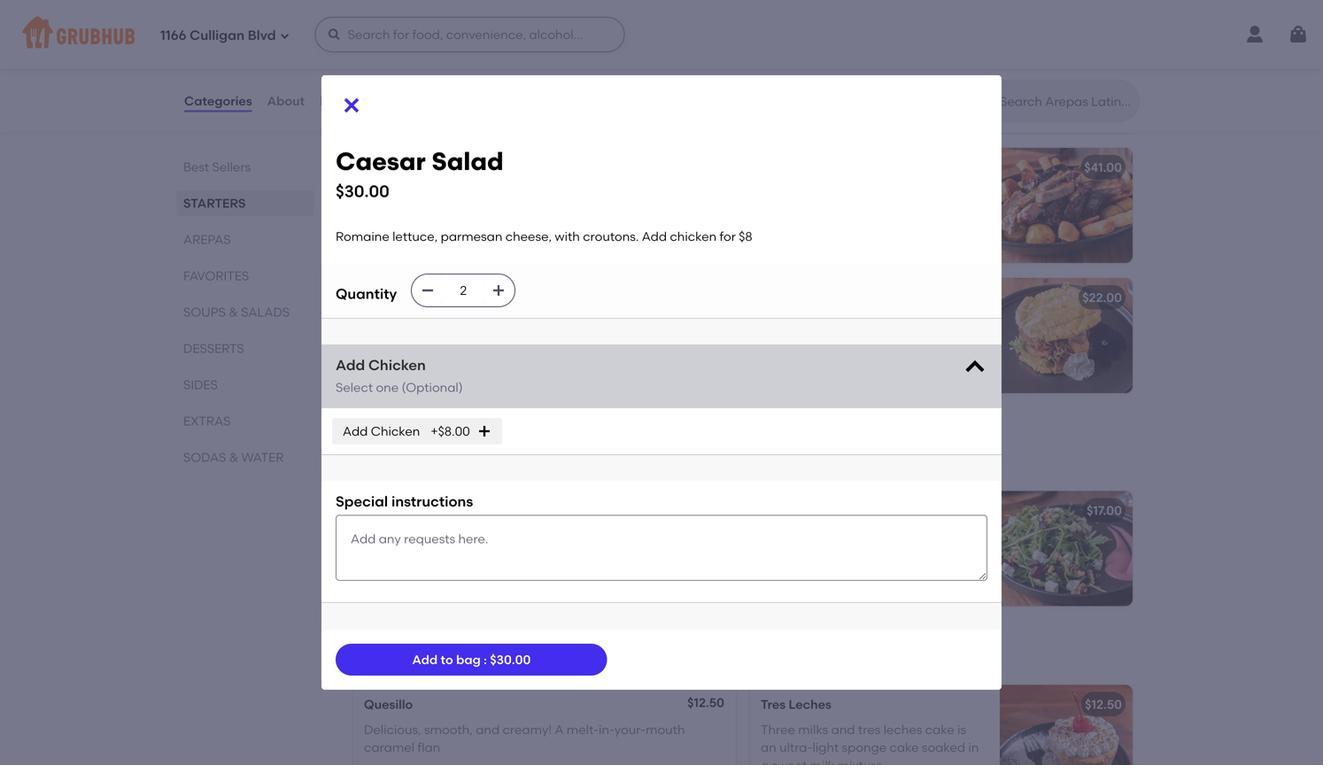 Task type: vqa. For each thing, say whether or not it's contained in the screenshot.
Salad inside the Caesar Salad $30.00
yes



Task type: describe. For each thing, give the bounding box(es) containing it.
1 horizontal spatial to
[[441, 652, 453, 667]]

lettuce, inside the romaine lettuce, parmesan cheese, with croutons. add chicken for $8
[[421, 528, 466, 543]]

add for add chicken
[[343, 424, 368, 439]]

caesar salad
[[364, 503, 447, 518]]

& for soups & salads monday to friday
[[420, 431, 435, 453]]

a
[[555, 722, 564, 737]]

extras tab
[[183, 412, 307, 431]]

an
[[761, 740, 777, 755]]

bandeja
[[364, 290, 415, 305]]

monday
[[350, 455, 392, 468]]

soups & salads tab
[[183, 303, 307, 322]]

for inside the romaine lettuce, parmesan cheese, with croutons. add chicken for $8
[[414, 546, 430, 561]]

marinated
[[391, 203, 455, 218]]

ceviche de chicharrón image
[[603, 148, 736, 263]]

plantains
[[519, 239, 575, 254]]

sodas & water
[[183, 450, 284, 465]]

0 vertical spatial romaine
[[336, 229, 390, 244]]

add chicken
[[343, 424, 420, 439]]

pork
[[418, 185, 445, 200]]

add for add to bag : $30.00
[[412, 652, 438, 667]]

1 vertical spatial romaine lettuce, parmesan cheese, with croutons. add chicken for $8
[[364, 528, 695, 561]]

categories button
[[183, 69, 253, 133]]

minced
[[364, 315, 408, 330]]

tres leches image
[[1000, 685, 1133, 765]]

quantity
[[336, 285, 397, 303]]

to for skin
[[504, 185, 517, 200]]

salted
[[761, 58, 800, 73]]

beef, inside the minced beef, chorizo, chicharron, arepa, egg, plantain, white rice, red beans, and avocado
[[411, 315, 441, 330]]

eye-
[[430, 55, 456, 70]]

chorizo,
[[444, 315, 491, 330]]

chicken,
[[831, 58, 881, 73]]

egg,
[[407, 333, 433, 348]]

starters
[[183, 196, 246, 211]]

bandeja paisa colombian dish image
[[603, 278, 736, 393]]

1 horizontal spatial $12.50
[[1085, 697, 1122, 712]]

best sellers
[[183, 159, 251, 175]]

categories
[[184, 93, 252, 108]]

chicken for add chicken
[[371, 424, 420, 439]]

desserts inside desserts tab
[[183, 341, 244, 356]]

asado
[[364, 30, 404, 45]]

0 vertical spatial lettuce,
[[392, 229, 438, 244]]

and down peppers.
[[424, 239, 448, 254]]

leches
[[789, 697, 832, 712]]

(optional)
[[402, 380, 463, 395]]

$15.00 +
[[682, 501, 728, 516]]

0 vertical spatial cake
[[925, 722, 955, 737]]

lime,
[[504, 203, 532, 218]]

beans,
[[364, 351, 404, 366]]

onion.
[[826, 76, 862, 91]]

patacón maracucho image
[[1000, 278, 1133, 393]]

+$8.00
[[431, 424, 470, 439]]

tres leches
[[761, 697, 832, 712]]

with inside the crunchy pork skin fried to perfection and marinated in fresh lime, onion, cilantro, and peppers. served with avocado, and fried green plantains
[[543, 221, 568, 236]]

quesillo
[[364, 697, 413, 712]]

0 vertical spatial for
[[720, 229, 736, 244]]

special
[[336, 493, 388, 510]]

0 vertical spatial croutons.
[[583, 229, 639, 244]]

sponge
[[842, 740, 887, 755]]

brown
[[629, 55, 666, 70]]

white
[[493, 333, 525, 348]]

with inside salted rice, chicken, beef, shrimp and green onion. served with french fries
[[910, 76, 935, 91]]

0 vertical spatial cheese,
[[506, 229, 552, 244]]

raw
[[603, 55, 626, 70]]

svg image
[[1288, 24, 1309, 45]]

+
[[720, 501, 728, 516]]

0 horizontal spatial cake
[[890, 740, 919, 755]]

reviews
[[320, 93, 369, 108]]

salad for caesar salad $30.00
[[432, 147, 504, 176]]

arepa,
[[364, 333, 404, 348]]

onion,
[[535, 203, 572, 218]]

one
[[376, 380, 399, 395]]

select
[[336, 380, 373, 395]]

creamy!
[[503, 722, 552, 737]]

soups for soups & salads monday to friday
[[350, 431, 416, 453]]

1 vertical spatial fried
[[451, 239, 478, 254]]

de
[[417, 160, 432, 175]]

$30.00 inside caesar salad $30.00
[[336, 182, 390, 201]]

beet salad
[[761, 503, 827, 518]]

green inside salted rice, chicken, beef, shrimp and green onion. served with french fries
[[788, 76, 823, 91]]

salads for soups & salads monday to friday
[[439, 431, 517, 453]]

add chicken select one (optional)
[[336, 357, 463, 395]]

& for sodas & water
[[229, 450, 238, 465]]

with inside the romaine lettuce, parmesan cheese, with croutons. add chicken for $8
[[583, 528, 608, 543]]

cooked
[[527, 55, 572, 70]]

crunchy pork skin fried to perfection and marinated in fresh lime, onion, cilantro, and peppers. served with avocado, and fried green plantains
[[364, 185, 582, 254]]

potatoes
[[541, 73, 596, 88]]

colombian
[[455, 290, 523, 305]]

Special instructions text field
[[336, 515, 988, 581]]

soaked
[[922, 740, 966, 755]]

0 horizontal spatial $12.50
[[688, 695, 725, 710]]

1 horizontal spatial desserts
[[350, 644, 446, 666]]

and up cilantro,
[[364, 203, 388, 218]]

mashed
[[489, 73, 538, 88]]

picada colombiana (chopped) image
[[1000, 148, 1133, 263]]

and down marinated
[[416, 221, 440, 236]]

1166 culligan blvd
[[160, 28, 276, 44]]

shrimp
[[917, 58, 958, 73]]

marinated
[[364, 55, 427, 70]]

and inside the minced beef, chorizo, chicharron, arepa, egg, plantain, white rice, red beans, and avocado
[[407, 351, 431, 366]]

asado negro
[[364, 30, 444, 45]]

fries
[[761, 94, 786, 109]]

peppers.
[[443, 221, 496, 236]]

tres
[[761, 697, 786, 712]]

tres
[[858, 722, 881, 737]]

and inside delicious, smooth, and creamy! a melt-in-your-mouth caramel flan
[[476, 722, 500, 737]]

Search Arepas Latin Cuisine search field
[[998, 93, 1134, 110]]

is
[[958, 722, 967, 737]]

instructions
[[391, 493, 473, 510]]

sauce
[[422, 73, 458, 88]]

salted rice, chicken, beef, shrimp and green onion. served with french fries button
[[750, 18, 1133, 133]]



Task type: locate. For each thing, give the bounding box(es) containing it.
1 vertical spatial soups
[[350, 431, 416, 453]]

2 horizontal spatial beef,
[[884, 58, 914, 73]]

and down egg,
[[407, 351, 431, 366]]

croutons.
[[583, 229, 639, 244], [611, 528, 667, 543]]

$12.50
[[688, 695, 725, 710], [1085, 697, 1122, 712]]

$22.00 button
[[750, 278, 1133, 393]]

0 horizontal spatial served
[[499, 221, 540, 236]]

$41.00 button
[[750, 148, 1133, 263]]

favorites tab
[[183, 267, 307, 285]]

desserts tab
[[183, 339, 307, 358]]

0 vertical spatial romaine lettuce, parmesan cheese, with croutons. add chicken for $8
[[336, 229, 753, 244]]

rice, up onion.
[[803, 58, 828, 73]]

marinated eye-round beef, cooked with raw brown sugar, and wine sauce with mashed potatoes
[[364, 55, 706, 88]]

$30.00 right : on the left bottom of the page
[[490, 652, 531, 667]]

in right soaked
[[969, 740, 979, 755]]

round
[[456, 55, 492, 70]]

$30.00 down ceviche
[[336, 182, 390, 201]]

caesar
[[336, 147, 426, 176], [364, 503, 409, 518]]

beef, up egg,
[[411, 315, 441, 330]]

minced beef, chorizo, chicharron, arepa, egg, plantain, white rice, red beans, and avocado
[[364, 315, 577, 366]]

add to bag : $30.00
[[412, 652, 531, 667]]

green down salted
[[788, 76, 823, 91]]

arepas tab
[[183, 230, 307, 249]]

add for add chicken select one (optional)
[[336, 357, 365, 374]]

1 horizontal spatial rice,
[[803, 58, 828, 73]]

arroz de la casa image
[[1000, 18, 1133, 133]]

salad up skin
[[432, 147, 504, 176]]

chicken inside the romaine lettuce, parmesan cheese, with croutons. add chicken for $8
[[364, 546, 411, 561]]

1 horizontal spatial chicken
[[670, 229, 717, 244]]

sweet
[[772, 758, 807, 765]]

salads
[[241, 305, 290, 320], [439, 431, 517, 453]]

$8 right the ceviche de chicharrón 'image' on the top
[[739, 229, 753, 244]]

milk
[[810, 758, 835, 765]]

avocado,
[[364, 239, 421, 254]]

main navigation navigation
[[0, 0, 1323, 69]]

special instructions
[[336, 493, 473, 510]]

1 horizontal spatial for
[[720, 229, 736, 244]]

&
[[229, 305, 238, 320], [420, 431, 435, 453], [229, 450, 238, 465]]

1 vertical spatial rice,
[[528, 333, 554, 348]]

salad down friday
[[412, 503, 447, 518]]

0 vertical spatial fried
[[474, 185, 501, 200]]

sellers
[[212, 159, 251, 175]]

in inside three milks and tres leches cake is an ultra-light sponge cake soaked in a sweet milk mixture
[[969, 740, 979, 755]]

1 vertical spatial green
[[481, 239, 516, 254]]

parmesan down fresh
[[441, 229, 503, 244]]

wine
[[391, 73, 419, 88]]

desserts up sides
[[183, 341, 244, 356]]

caesar for caesar salad
[[364, 503, 409, 518]]

starters tab
[[183, 194, 307, 213]]

2 horizontal spatial to
[[504, 185, 517, 200]]

to up lime,
[[504, 185, 517, 200]]

to left bag
[[441, 652, 453, 667]]

0 horizontal spatial to
[[394, 455, 405, 468]]

& for soups & salads
[[229, 305, 238, 320]]

salads inside tab
[[241, 305, 290, 320]]

chicken for add chicken select one (optional)
[[369, 357, 426, 374]]

caesar down monday
[[364, 503, 409, 518]]

for
[[720, 229, 736, 244], [414, 546, 430, 561]]

soups & salads monday to friday
[[350, 431, 517, 468]]

1 horizontal spatial served
[[865, 76, 907, 91]]

fried up fresh
[[474, 185, 501, 200]]

1 vertical spatial cake
[[890, 740, 919, 755]]

a
[[761, 758, 769, 765]]

chicken up one
[[369, 357, 426, 374]]

salted rice, chicken, beef, shrimp and green onion. served with french fries
[[761, 58, 977, 109]]

salads for soups & salads
[[241, 305, 290, 320]]

1 vertical spatial $30.00
[[490, 652, 531, 667]]

rice, inside salted rice, chicken, beef, shrimp and green onion. served with french fries
[[803, 58, 828, 73]]

beet salad image
[[1000, 491, 1133, 606]]

& up friday
[[420, 431, 435, 453]]

lettuce,
[[392, 229, 438, 244], [421, 528, 466, 543]]

french
[[938, 76, 977, 91]]

:
[[484, 652, 487, 667]]

dish
[[526, 290, 552, 305]]

0 vertical spatial $8
[[739, 229, 753, 244]]

in
[[458, 203, 468, 218], [969, 740, 979, 755]]

0 horizontal spatial for
[[414, 546, 430, 561]]

soups down favorites
[[183, 305, 226, 320]]

romaine down crunchy
[[336, 229, 390, 244]]

lettuce, down marinated
[[392, 229, 438, 244]]

0 horizontal spatial green
[[481, 239, 516, 254]]

ultra-
[[780, 740, 813, 755]]

green inside the crunchy pork skin fried to perfection and marinated in fresh lime, onion, cilantro, and peppers. served with avocado, and fried green plantains
[[481, 239, 516, 254]]

salad inside caesar salad $30.00
[[432, 147, 504, 176]]

green
[[788, 76, 823, 91], [481, 239, 516, 254]]

soups for soups & salads
[[183, 305, 226, 320]]

$8 down instructions at the left of the page
[[433, 546, 447, 561]]

leches
[[884, 722, 922, 737]]

$22.00
[[1083, 290, 1122, 305]]

& left water
[[229, 450, 238, 465]]

$17.00
[[1087, 503, 1122, 518]]

bag
[[456, 652, 481, 667]]

served down chicken,
[[865, 76, 907, 91]]

1 horizontal spatial beef,
[[495, 55, 524, 70]]

salads down favorites tab
[[241, 305, 290, 320]]

croutons. inside the romaine lettuce, parmesan cheese, with croutons. add chicken for $8
[[611, 528, 667, 543]]

rice,
[[803, 58, 828, 73], [528, 333, 554, 348]]

1 vertical spatial in
[[969, 740, 979, 755]]

served down lime,
[[499, 221, 540, 236]]

1 vertical spatial chicken
[[364, 546, 411, 561]]

in inside the crunchy pork skin fried to perfection and marinated in fresh lime, onion, cilantro, and peppers. served with avocado, and fried green plantains
[[458, 203, 468, 218]]

add inside the romaine lettuce, parmesan cheese, with croutons. add chicken for $8
[[670, 528, 695, 543]]

beef, for round
[[495, 55, 524, 70]]

1 vertical spatial chicken
[[371, 424, 420, 439]]

1 vertical spatial cheese,
[[534, 528, 580, 543]]

add inside add chicken select one (optional)
[[336, 357, 365, 374]]

$30.00
[[336, 182, 390, 201], [490, 652, 531, 667]]

to for salads
[[394, 455, 405, 468]]

0 horizontal spatial salads
[[241, 305, 290, 320]]

caesar for caesar salad $30.00
[[336, 147, 426, 176]]

0 vertical spatial chicken
[[670, 229, 717, 244]]

reviews button
[[319, 69, 370, 133]]

melt-
[[567, 722, 599, 737]]

1 horizontal spatial salads
[[439, 431, 517, 453]]

1 vertical spatial caesar
[[364, 503, 409, 518]]

chicken up monday
[[371, 424, 420, 439]]

beef, for chicken,
[[884, 58, 914, 73]]

caesar inside caesar salad $30.00
[[336, 147, 426, 176]]

and down 'marinated'
[[364, 73, 388, 88]]

salads up friday
[[439, 431, 517, 453]]

sodas
[[183, 450, 226, 465]]

ceviche de chicharrón
[[364, 160, 504, 175]]

to
[[504, 185, 517, 200], [394, 455, 405, 468], [441, 652, 453, 667]]

fried down peppers.
[[451, 239, 478, 254]]

svg image
[[327, 27, 342, 42], [280, 31, 290, 41], [341, 95, 362, 116], [421, 284, 435, 298], [492, 284, 506, 298], [963, 355, 988, 380], [477, 424, 491, 438]]

1 horizontal spatial green
[[788, 76, 823, 91]]

parmesan down instructions at the left of the page
[[469, 528, 531, 543]]

0 horizontal spatial soups
[[183, 305, 226, 320]]

0 horizontal spatial $30.00
[[336, 182, 390, 201]]

0 horizontal spatial rice,
[[528, 333, 554, 348]]

soups & salads
[[183, 305, 290, 320]]

about
[[267, 93, 305, 108]]

best sellers tab
[[183, 158, 307, 176]]

0 horizontal spatial in
[[458, 203, 468, 218]]

1 vertical spatial croutons.
[[611, 528, 667, 543]]

three
[[761, 722, 795, 737]]

1 vertical spatial romaine
[[364, 528, 418, 543]]

water
[[241, 450, 284, 465]]

paisa
[[418, 290, 452, 305]]

and inside marinated eye-round beef, cooked with raw brown sugar, and wine sauce with mashed potatoes
[[364, 73, 388, 88]]

0 horizontal spatial beef,
[[411, 315, 441, 330]]

cake up soaked
[[925, 722, 955, 737]]

0 vertical spatial $30.00
[[336, 182, 390, 201]]

parmesan inside the romaine lettuce, parmesan cheese, with croutons. add chicken for $8
[[469, 528, 531, 543]]

chicken
[[670, 229, 717, 244], [364, 546, 411, 561]]

2 vertical spatial to
[[441, 652, 453, 667]]

ceviche
[[364, 160, 414, 175]]

rice, down chicharron,
[[528, 333, 554, 348]]

& inside tab
[[229, 305, 238, 320]]

cheese, inside the romaine lettuce, parmesan cheese, with croutons. add chicken for $8
[[534, 528, 580, 543]]

0 vertical spatial desserts
[[183, 341, 244, 356]]

fried
[[474, 185, 501, 200], [451, 239, 478, 254]]

served inside the crunchy pork skin fried to perfection and marinated in fresh lime, onion, cilantro, and peppers. served with avocado, and fried green plantains
[[499, 221, 540, 236]]

salad for beet salad
[[792, 503, 827, 518]]

1 vertical spatial desserts
[[350, 644, 446, 666]]

beef, inside marinated eye-round beef, cooked with raw brown sugar, and wine sauce with mashed potatoes
[[495, 55, 524, 70]]

chicken inside add chicken select one (optional)
[[369, 357, 426, 374]]

$41.00
[[1084, 160, 1122, 175]]

mouth
[[646, 722, 685, 737]]

1 horizontal spatial in
[[969, 740, 979, 755]]

caramel
[[364, 740, 415, 755]]

desserts up quesillo
[[350, 644, 446, 666]]

caesar up crunchy
[[336, 147, 426, 176]]

0 vertical spatial green
[[788, 76, 823, 91]]

1 vertical spatial parmesan
[[469, 528, 531, 543]]

and
[[364, 73, 388, 88], [761, 76, 785, 91], [364, 203, 388, 218], [416, 221, 440, 236], [424, 239, 448, 254], [407, 351, 431, 366], [476, 722, 500, 737], [831, 722, 855, 737]]

1 vertical spatial $8
[[433, 546, 447, 561]]

1 vertical spatial salads
[[439, 431, 517, 453]]

$8 inside the romaine lettuce, parmesan cheese, with croutons. add chicken for $8
[[433, 546, 447, 561]]

salad right beet
[[792, 503, 827, 518]]

and right 'smooth,'
[[476, 722, 500, 737]]

skin
[[448, 185, 471, 200]]

soups inside tab
[[183, 305, 226, 320]]

desserts
[[183, 341, 244, 356], [350, 644, 446, 666]]

to inside the crunchy pork skin fried to perfection and marinated in fresh lime, onion, cilantro, and peppers. served with avocado, and fried green plantains
[[504, 185, 517, 200]]

beef, left shrimp
[[884, 58, 914, 73]]

romaine down 'caesar salad'
[[364, 528, 418, 543]]

lettuce, down instructions at the left of the page
[[421, 528, 466, 543]]

negro
[[407, 30, 444, 45]]

1 horizontal spatial cake
[[925, 722, 955, 737]]

1 horizontal spatial soups
[[350, 431, 416, 453]]

fresh
[[471, 203, 501, 218]]

cilantro,
[[364, 221, 413, 236]]

extras
[[183, 414, 231, 429]]

1 vertical spatial lettuce,
[[421, 528, 466, 543]]

sides
[[183, 377, 218, 392]]

1 vertical spatial served
[[499, 221, 540, 236]]

in down skin
[[458, 203, 468, 218]]

and up light
[[831, 722, 855, 737]]

beef,
[[495, 55, 524, 70], [884, 58, 914, 73], [411, 315, 441, 330]]

salad for caesar salad
[[412, 503, 447, 518]]

your-
[[615, 722, 646, 737]]

romaine inside the romaine lettuce, parmesan cheese, with croutons. add chicken for $8
[[364, 528, 418, 543]]

and up fries
[[761, 76, 785, 91]]

chicharron,
[[494, 315, 562, 330]]

& inside tab
[[229, 450, 238, 465]]

$8
[[739, 229, 753, 244], [433, 546, 447, 561]]

and inside three milks and tres leches cake is an ultra-light sponge cake soaked in a sweet milk mixture
[[831, 722, 855, 737]]

1 horizontal spatial $8
[[739, 229, 753, 244]]

& inside soups & salads monday to friday
[[420, 431, 435, 453]]

& down favorites tab
[[229, 305, 238, 320]]

and inside salted rice, chicken, beef, shrimp and green onion. served with french fries
[[761, 76, 785, 91]]

cake down the leches
[[890, 740, 919, 755]]

1 vertical spatial to
[[394, 455, 405, 468]]

1 horizontal spatial $30.00
[[490, 652, 531, 667]]

beef, inside salted rice, chicken, beef, shrimp and green onion. served with french fries
[[884, 58, 914, 73]]

to inside soups & salads monday to friday
[[394, 455, 405, 468]]

sugar,
[[669, 55, 706, 70]]

cheese,
[[506, 229, 552, 244], [534, 528, 580, 543]]

chicharrón
[[435, 160, 504, 175]]

0 vertical spatial parmesan
[[441, 229, 503, 244]]

add
[[642, 229, 667, 244], [336, 357, 365, 374], [343, 424, 368, 439], [670, 528, 695, 543], [412, 652, 438, 667]]

1 vertical spatial for
[[414, 546, 430, 561]]

sodas & water tab
[[183, 448, 307, 467]]

salads inside soups & salads monday to friday
[[439, 431, 517, 453]]

arepas
[[183, 232, 231, 247]]

0 horizontal spatial $8
[[433, 546, 447, 561]]

soups inside soups & salads monday to friday
[[350, 431, 416, 453]]

0 horizontal spatial chicken
[[364, 546, 411, 561]]

0 vertical spatial rice,
[[803, 58, 828, 73]]

soups
[[183, 305, 226, 320], [350, 431, 416, 453]]

sides tab
[[183, 376, 307, 394]]

friday
[[407, 455, 439, 468]]

soups up monday
[[350, 431, 416, 453]]

best
[[183, 159, 209, 175]]

0 vertical spatial salads
[[241, 305, 290, 320]]

served inside salted rice, chicken, beef, shrimp and green onion. served with french fries
[[865, 76, 907, 91]]

0 vertical spatial caesar
[[336, 147, 426, 176]]

0 vertical spatial served
[[865, 76, 907, 91]]

Input item quantity number field
[[444, 275, 483, 307]]

0 vertical spatial in
[[458, 203, 468, 218]]

0 horizontal spatial desserts
[[183, 341, 244, 356]]

flan
[[418, 740, 440, 755]]

green down peppers.
[[481, 239, 516, 254]]

perfection
[[520, 185, 582, 200]]

beef, up the mashed
[[495, 55, 524, 70]]

0 vertical spatial soups
[[183, 305, 226, 320]]

0 vertical spatial to
[[504, 185, 517, 200]]

rice, inside the minced beef, chorizo, chicharron, arepa, egg, plantain, white rice, red beans, and avocado
[[528, 333, 554, 348]]

0 vertical spatial chicken
[[369, 357, 426, 374]]

to left friday
[[394, 455, 405, 468]]



